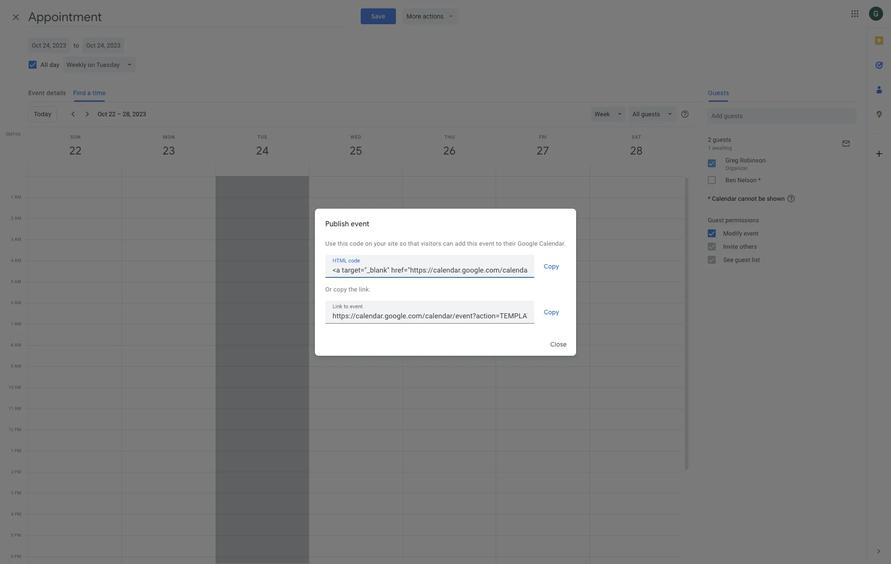 Task type: vqa. For each thing, say whether or not it's contained in the screenshot.
'Use'
yes



Task type: locate. For each thing, give the bounding box(es) containing it.
2 4 from the top
[[11, 512, 13, 517]]

event up code
[[351, 220, 369, 228]]

1 am from the top
[[14, 195, 21, 200]]

1 horizontal spatial to
[[496, 240, 502, 247]]

modify
[[723, 230, 742, 237]]

gmt-04
[[6, 132, 21, 137]]

0 vertical spatial event
[[351, 220, 369, 228]]

*
[[758, 177, 761, 184], [708, 195, 711, 202]]

12
[[8, 427, 13, 432]]

copy down calendar.
[[544, 262, 559, 270]]

10 am from the top
[[14, 385, 21, 390]]

am right 8
[[14, 343, 21, 348]]

2 copy from the top
[[544, 308, 559, 316]]

1 column header from the left
[[28, 127, 122, 176]]

this right use
[[338, 240, 348, 247]]

0 vertical spatial 5
[[11, 279, 13, 284]]

guests invited to this event. tree
[[701, 155, 856, 187]]

1
[[708, 145, 711, 151], [11, 195, 13, 200], [11, 448, 13, 453]]

event
[[351, 220, 369, 228], [744, 230, 759, 237], [479, 240, 494, 247]]

6 pm from the top
[[15, 533, 21, 538]]

to
[[74, 42, 79, 49], [496, 240, 502, 247]]

1 pm from the top
[[15, 427, 21, 432]]

am right 10
[[14, 385, 21, 390]]

4
[[11, 258, 13, 263], [11, 512, 13, 517]]

pm up "5 pm"
[[15, 512, 21, 517]]

0 vertical spatial 3
[[11, 237, 13, 242]]

event left the their
[[479, 240, 494, 247]]

None text field
[[332, 264, 527, 276], [332, 310, 527, 322], [332, 264, 527, 276], [332, 310, 527, 322]]

this right add
[[467, 240, 478, 247]]

3 pm from the top
[[15, 470, 21, 474]]

9 am
[[11, 364, 21, 369]]

copy
[[333, 286, 347, 293]]

all day
[[41, 61, 59, 68]]

6 column header from the left
[[496, 127, 590, 176]]

awaiting
[[712, 145, 732, 151]]

6 down "5 pm"
[[11, 554, 13, 559]]

2 horizontal spatial event
[[744, 230, 759, 237]]

0 horizontal spatial event
[[351, 220, 369, 228]]

0 vertical spatial *
[[758, 177, 761, 184]]

5 for 5 am
[[11, 279, 13, 284]]

5 for 5 pm
[[11, 533, 13, 538]]

6
[[11, 300, 13, 305], [11, 554, 13, 559]]

1 for 1 pm
[[11, 448, 13, 453]]

event up others
[[744, 230, 759, 237]]

am down 4 am
[[14, 279, 21, 284]]

7 am from the top
[[14, 322, 21, 326]]

tab list
[[867, 28, 891, 539]]

5 down 4 am
[[11, 279, 13, 284]]

am down '1 am' at the left top
[[14, 216, 21, 221]]

pm down 2 pm
[[15, 491, 21, 496]]

2 vertical spatial 1
[[11, 448, 13, 453]]

1 6 from the top
[[11, 300, 13, 305]]

1 vertical spatial to
[[496, 240, 502, 247]]

2 for pm
[[11, 470, 13, 474]]

1 3 from the top
[[11, 237, 13, 242]]

today button
[[28, 106, 57, 122]]

this
[[338, 240, 348, 247], [467, 240, 478, 247]]

1 this from the left
[[338, 240, 348, 247]]

am up 5 am
[[14, 258, 21, 263]]

1 vertical spatial *
[[708, 195, 711, 202]]

guests
[[713, 136, 731, 143]]

2 vertical spatial 2
[[11, 470, 13, 474]]

1 vertical spatial 1
[[11, 195, 13, 200]]

guest
[[708, 217, 724, 224]]

am right 7
[[14, 322, 21, 326]]

2
[[708, 136, 711, 143], [11, 216, 13, 221], [11, 470, 13, 474]]

8 am from the top
[[14, 343, 21, 348]]

5 pm
[[11, 533, 21, 538]]

column header
[[28, 127, 122, 176], [122, 127, 216, 176], [215, 127, 309, 176], [309, 127, 403, 176], [402, 127, 496, 176], [496, 127, 590, 176], [589, 127, 683, 176]]

pm down the '4 pm'
[[15, 533, 21, 538]]

am for 2 am
[[14, 216, 21, 221]]

pm for 4 pm
[[15, 512, 21, 517]]

0 vertical spatial 1
[[708, 145, 711, 151]]

2 5 from the top
[[11, 533, 13, 538]]

10 am
[[8, 385, 21, 390]]

am for 4 am
[[14, 258, 21, 263]]

group
[[701, 214, 856, 266]]

0 vertical spatial 4
[[11, 258, 13, 263]]

1 vertical spatial 6
[[11, 554, 13, 559]]

am for 6 am
[[14, 300, 21, 305]]

close
[[550, 340, 567, 348]]

copy button
[[538, 256, 566, 277], [538, 302, 566, 323]]

2 vertical spatial event
[[479, 240, 494, 247]]

0 vertical spatial copy button
[[538, 256, 566, 277]]

2 inside 2 guests 1 awaiting
[[708, 136, 711, 143]]

3 column header from the left
[[215, 127, 309, 176]]

4 column header from the left
[[309, 127, 403, 176]]

5 column header from the left
[[402, 127, 496, 176]]

0 horizontal spatial to
[[74, 42, 79, 49]]

* right nelson
[[758, 177, 761, 184]]

22
[[109, 111, 116, 118]]

copy up close
[[544, 308, 559, 316]]

publish event dialog
[[315, 209, 576, 356]]

pm for 3 pm
[[15, 491, 21, 496]]

pm up 2 pm
[[15, 448, 21, 453]]

7 am
[[11, 322, 21, 326]]

5 am from the top
[[14, 279, 21, 284]]

modify event
[[723, 230, 759, 237]]

2 up the '3 pm'
[[11, 470, 13, 474]]

1 vertical spatial copy
[[544, 308, 559, 316]]

save
[[371, 12, 385, 20]]

0 vertical spatial 6
[[11, 300, 13, 305]]

5
[[11, 279, 13, 284], [11, 533, 13, 538]]

2 column header from the left
[[122, 127, 216, 176]]

4 am
[[11, 258, 21, 263]]

grid
[[0, 127, 690, 564]]

am down 5 am
[[14, 300, 21, 305]]

copy button up close
[[538, 302, 566, 323]]

1 vertical spatial copy button
[[538, 302, 566, 323]]

greg robinson organizer
[[725, 157, 766, 171]]

6 am from the top
[[14, 300, 21, 305]]

3 down 2 pm
[[11, 491, 13, 496]]

1 left awaiting
[[708, 145, 711, 151]]

am right 11
[[14, 406, 21, 411]]

10
[[8, 385, 13, 390]]

3
[[11, 237, 13, 242], [11, 491, 13, 496]]

4 up 5 am
[[11, 258, 13, 263]]

5 pm from the top
[[15, 512, 21, 517]]

1 inside 2 guests 1 awaiting
[[708, 145, 711, 151]]

2 down '1 am' at the left top
[[11, 216, 13, 221]]

1 vertical spatial 3
[[11, 491, 13, 496]]

1 4 from the top
[[11, 258, 13, 263]]

6 am
[[11, 300, 21, 305]]

11 am from the top
[[14, 406, 21, 411]]

* left calendar
[[708, 195, 711, 202]]

copy
[[544, 262, 559, 270], [544, 308, 559, 316]]

1 down 12
[[11, 448, 13, 453]]

4 pm from the top
[[15, 491, 21, 496]]

04
[[16, 132, 21, 137]]

4 up "5 pm"
[[11, 512, 13, 517]]

1 5 from the top
[[11, 279, 13, 284]]

0 vertical spatial to
[[74, 42, 79, 49]]

0 vertical spatial 2
[[708, 136, 711, 143]]

5 down the '4 pm'
[[11, 533, 13, 538]]

2 6 from the top
[[11, 554, 13, 559]]

am down 2 am
[[14, 237, 21, 242]]

1 vertical spatial 2
[[11, 216, 13, 221]]

greg
[[725, 157, 738, 164]]

ben nelson *
[[725, 177, 761, 184]]

–
[[117, 111, 121, 118]]

1 vertical spatial 4
[[11, 512, 13, 517]]

2 am from the top
[[14, 216, 21, 221]]

0 vertical spatial copy
[[544, 262, 559, 270]]

row
[[25, 176, 683, 564]]

copy for second copy button
[[544, 308, 559, 316]]

1 horizontal spatial this
[[467, 240, 478, 247]]

3 for 3 pm
[[11, 491, 13, 496]]

2 am
[[11, 216, 21, 221]]

pm down "5 pm"
[[15, 554, 21, 559]]

0 horizontal spatial *
[[708, 195, 711, 202]]

1 copy from the top
[[544, 262, 559, 270]]

am for 7 am
[[14, 322, 21, 326]]

3 down 2 am
[[11, 237, 13, 242]]

2 copy button from the top
[[538, 302, 566, 323]]

1 horizontal spatial event
[[479, 240, 494, 247]]

0 horizontal spatial this
[[338, 240, 348, 247]]

1 horizontal spatial *
[[758, 177, 761, 184]]

calendar.
[[539, 240, 566, 247]]

copy button down calendar.
[[538, 256, 566, 277]]

cell
[[216, 176, 309, 564], [29, 176, 122, 564], [122, 176, 216, 564], [309, 176, 403, 564], [403, 176, 496, 564], [496, 176, 590, 564], [590, 176, 683, 564]]

am right 9
[[14, 364, 21, 369]]

8 am
[[11, 343, 21, 348]]

google
[[518, 240, 538, 247]]

1 up 2 am
[[11, 195, 13, 200]]

use
[[325, 240, 336, 247]]

7 pm from the top
[[15, 554, 21, 559]]

6 up 7
[[11, 300, 13, 305]]

1 for 1 am
[[11, 195, 13, 200]]

grid containing gmt-04
[[0, 127, 690, 564]]

7
[[11, 322, 13, 326]]

pm up the '3 pm'
[[15, 470, 21, 474]]

2 3 from the top
[[11, 491, 13, 496]]

pm
[[15, 427, 21, 432], [15, 448, 21, 453], [15, 470, 21, 474], [15, 491, 21, 496], [15, 512, 21, 517], [15, 533, 21, 538], [15, 554, 21, 559]]

code
[[350, 240, 364, 247]]

pm for 12 pm
[[15, 427, 21, 432]]

1 am
[[11, 195, 21, 200]]

4 pm
[[11, 512, 21, 517]]

* calendar cannot be shown
[[708, 195, 785, 202]]

1 vertical spatial event
[[744, 230, 759, 237]]

2 left the guests
[[708, 136, 711, 143]]

calendar
[[712, 195, 736, 202]]

am
[[14, 195, 21, 200], [14, 216, 21, 221], [14, 237, 21, 242], [14, 258, 21, 263], [14, 279, 21, 284], [14, 300, 21, 305], [14, 322, 21, 326], [14, 343, 21, 348], [14, 364, 21, 369], [14, 385, 21, 390], [14, 406, 21, 411]]

2 pm from the top
[[15, 448, 21, 453]]

9 am from the top
[[14, 364, 21, 369]]

3 pm
[[11, 491, 21, 496]]

so
[[400, 240, 406, 247]]

or
[[325, 286, 332, 293]]

3 am from the top
[[14, 237, 21, 242]]

am up 2 am
[[14, 195, 21, 200]]

4 am from the top
[[14, 258, 21, 263]]

1 vertical spatial 5
[[11, 533, 13, 538]]

pm right 12
[[15, 427, 21, 432]]



Task type: describe. For each thing, give the bounding box(es) containing it.
navigation toolbar
[[28, 102, 694, 127]]

nelson
[[737, 177, 757, 184]]

3 for 3 am
[[11, 237, 13, 242]]

11
[[8, 406, 13, 411]]

6 for 6 am
[[11, 300, 13, 305]]

8
[[11, 343, 13, 348]]

invite
[[723, 243, 738, 250]]

2 pm
[[11, 470, 21, 474]]

4 for 4 pm
[[11, 512, 13, 517]]

permissions
[[725, 217, 759, 224]]

1 copy button from the top
[[538, 256, 566, 277]]

visitors
[[421, 240, 441, 247]]

see guest list
[[723, 256, 760, 263]]

see
[[723, 256, 733, 263]]

your
[[374, 240, 386, 247]]

be
[[758, 195, 765, 202]]

5 am
[[11, 279, 21, 284]]

publish
[[325, 220, 349, 228]]

ben nelson tree item
[[701, 173, 856, 187]]

group containing guest permissions
[[701, 214, 856, 266]]

row inside grid
[[25, 176, 683, 564]]

am for 8 am
[[14, 343, 21, 348]]

6 for 6 pm
[[11, 554, 13, 559]]

am for 5 am
[[14, 279, 21, 284]]

event for modify event
[[744, 230, 759, 237]]

am for 3 am
[[14, 237, 21, 242]]

pm for 6 pm
[[15, 554, 21, 559]]

organizer
[[725, 165, 748, 171]]

to inside publish event dialog
[[496, 240, 502, 247]]

* inside ben nelson tree item
[[758, 177, 761, 184]]

4 for 4 am
[[11, 258, 13, 263]]

2023
[[132, 111, 146, 118]]

copy for 2nd copy button from the bottom of the publish event dialog
[[544, 262, 559, 270]]

robinson
[[740, 157, 766, 164]]

7 column header from the left
[[589, 127, 683, 176]]

2 for am
[[11, 216, 13, 221]]

on
[[365, 240, 372, 247]]

shown
[[767, 195, 785, 202]]

guest
[[735, 256, 750, 263]]

the
[[348, 286, 357, 293]]

add
[[455, 240, 466, 247]]

28,
[[123, 111, 131, 118]]

publish event
[[325, 220, 369, 228]]

3 am
[[11, 237, 21, 242]]

Title text field
[[28, 7, 347, 27]]

am for 10 am
[[14, 385, 21, 390]]

save button
[[361, 8, 396, 24]]

2 guests 1 awaiting
[[708, 136, 732, 151]]

others
[[740, 243, 757, 250]]

day
[[49, 61, 59, 68]]

event for publish event
[[351, 220, 369, 228]]

12 pm
[[8, 427, 21, 432]]

site
[[388, 240, 398, 247]]

can
[[443, 240, 453, 247]]

list
[[752, 256, 760, 263]]

ben
[[725, 177, 736, 184]]

link:
[[359, 286, 370, 293]]

pm for 1 pm
[[15, 448, 21, 453]]

pm for 2 pm
[[15, 470, 21, 474]]

oct
[[98, 111, 107, 118]]

invite others
[[723, 243, 757, 250]]

1 pm
[[11, 448, 21, 453]]

that
[[408, 240, 419, 247]]

their
[[503, 240, 516, 247]]

use this code on your site so that visitors can add this event to their google calendar.
[[325, 240, 566, 247]]

am for 11 am
[[14, 406, 21, 411]]

guest permissions
[[708, 217, 759, 224]]

greg robinson, organizer tree item
[[701, 155, 856, 173]]

close button
[[545, 334, 573, 355]]

2 for guests
[[708, 136, 711, 143]]

all
[[41, 61, 48, 68]]

today
[[34, 110, 51, 118]]

am for 9 am
[[14, 364, 21, 369]]

2 this from the left
[[467, 240, 478, 247]]

am for 1 am
[[14, 195, 21, 200]]

9
[[11, 364, 13, 369]]

or copy the link:
[[325, 286, 370, 293]]

oct 22 – 28, 2023
[[98, 111, 146, 118]]

11 am
[[8, 406, 21, 411]]

cannot
[[738, 195, 757, 202]]

pm for 5 pm
[[15, 533, 21, 538]]

6 pm
[[11, 554, 21, 559]]

gmt-
[[6, 132, 16, 137]]



